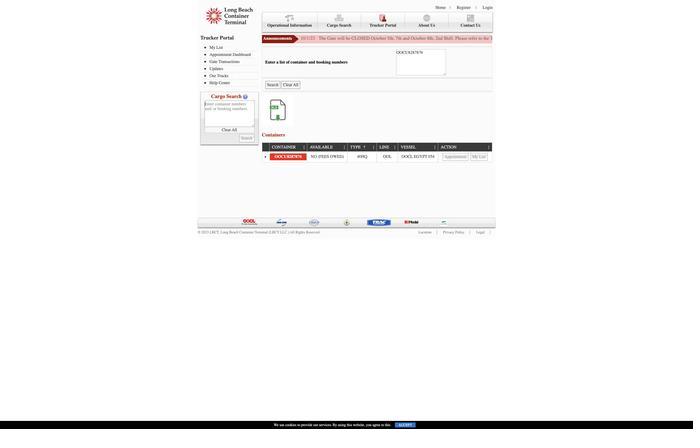 Task type: describe. For each thing, give the bounding box(es) containing it.
my list link
[[204, 45, 258, 50]]

clear all
[[222, 128, 237, 132]]

1 the from the left
[[484, 35, 489, 41]]

operational
[[267, 23, 289, 28]]

gate transactions link
[[204, 59, 258, 64]]

2023
[[201, 230, 209, 235]]

my list appointment dashboard gate transactions updates our trucks help center
[[210, 45, 251, 85]]

vessel
[[401, 145, 416, 150]]

1 horizontal spatial trucker
[[370, 23, 384, 28]]

line column header
[[377, 143, 398, 152]]

edit column settings image for type
[[372, 145, 376, 150]]

menu bar containing my list
[[200, 45, 261, 87]]

1 | from the left
[[450, 5, 451, 10]]

announcements
[[263, 36, 292, 41]]

truck
[[490, 35, 502, 41]]

trucker portal inside menu bar
[[370, 23, 396, 28]]

numbers
[[332, 60, 348, 65]]

appointment dashboard link
[[204, 52, 258, 57]]

2 october from the left
[[411, 35, 426, 41]]

list
[[280, 60, 285, 65]]

terminal
[[255, 230, 268, 235]]

1 october from the left
[[371, 35, 386, 41]]

shift.
[[444, 35, 454, 41]]

location
[[419, 230, 432, 235]]

login link
[[483, 5, 493, 10]]

type link
[[350, 143, 369, 152]]

llc.)
[[280, 230, 289, 235]]

operational information link
[[262, 14, 317, 28]]

1 horizontal spatial and
[[403, 35, 410, 41]]

location link
[[419, 230, 432, 235]]

edit column settings image for line
[[393, 145, 397, 150]]

accept
[[399, 424, 412, 428]]

container
[[272, 145, 296, 150]]

web
[[525, 35, 533, 41]]

by
[[333, 423, 337, 428]]

action
[[441, 145, 457, 150]]

about us link
[[405, 14, 449, 28]]

1 horizontal spatial all
[[290, 230, 295, 235]]

you
[[366, 423, 372, 428]]

available link
[[310, 143, 335, 152]]

information
[[290, 23, 312, 28]]

rights
[[296, 230, 305, 235]]

line
[[380, 145, 389, 150]]

5th,
[[387, 35, 395, 41]]

please
[[455, 35, 467, 41]]

vessel link
[[401, 143, 419, 152]]

1 horizontal spatial to
[[381, 423, 384, 428]]

available
[[310, 145, 333, 150]]

help
[[210, 81, 218, 85]]

8th,
[[427, 35, 434, 41]]

oocl egypt 054 cell
[[398, 152, 438, 162]]

no (fees owed)
[[311, 154, 344, 159]]

oocl egypt 054
[[402, 154, 435, 159]]

container
[[291, 60, 308, 65]]

1 vertical spatial trucker portal
[[200, 35, 234, 41]]

available column header
[[307, 143, 348, 152]]

054
[[428, 154, 435, 159]]

details
[[574, 35, 587, 41]]

2 horizontal spatial to
[[479, 35, 482, 41]]

beach
[[229, 230, 238, 235]]

my
[[210, 45, 215, 50]]

40hq
[[357, 154, 367, 159]]

oocu8287876 cell
[[269, 152, 307, 162]]

search inside menu bar
[[339, 23, 351, 28]]

oocl
[[402, 154, 413, 159]]

2 the from the left
[[594, 35, 600, 41]]

line link
[[380, 143, 392, 152]]

1 horizontal spatial cargo
[[327, 23, 338, 28]]

list
[[216, 45, 223, 50]]

lbct,
[[210, 230, 220, 235]]

we use cookies to provide our services. by using this website, you agree to this.
[[274, 423, 391, 428]]

container
[[239, 230, 254, 235]]

legal
[[476, 230, 485, 235]]

edit column settings image for vessel
[[433, 145, 437, 150]]

7th
[[396, 35, 402, 41]]

edit column settings image for action
[[487, 145, 491, 150]]

2 | from the left
[[476, 5, 477, 10]]

ool cell
[[377, 152, 398, 162]]

of
[[286, 60, 290, 65]]

ool
[[383, 154, 392, 159]]

oocu8287876
[[275, 154, 302, 159]]

1 vertical spatial search
[[226, 93, 242, 99]]

10/1/23
[[301, 35, 315, 41]]

trucks
[[217, 74, 229, 78]]

vessel column header
[[398, 143, 438, 152]]

reserved.
[[306, 230, 321, 235]]

(fees
[[318, 154, 329, 159]]

© 2023 lbct, long beach container terminal (lbct llc.) all rights reserved.
[[198, 230, 321, 235]]



Task type: vqa. For each thing, say whether or not it's contained in the screenshot.
the operational to the right
no



Task type: locate. For each thing, give the bounding box(es) containing it.
Enter container numbers and/ or booking numbers. Press ESC to reset input box text field
[[396, 49, 446, 75]]

1 horizontal spatial gate
[[327, 35, 336, 41]]

1 horizontal spatial |
[[476, 5, 477, 10]]

october left 8th,
[[411, 35, 426, 41]]

row containing container
[[262, 143, 492, 152]]

for right page
[[545, 35, 550, 41]]

edit column settings image for container
[[302, 145, 306, 150]]

contact
[[461, 23, 475, 28]]

0 horizontal spatial edit column settings image
[[302, 145, 306, 150]]

1 vertical spatial cargo search
[[211, 93, 242, 99]]

1 vertical spatial and
[[309, 60, 315, 65]]

1 row from the top
[[262, 143, 492, 152]]

cargo search down center
[[211, 93, 242, 99]]

to right refer
[[479, 35, 482, 41]]

no (fees owed) cell
[[307, 152, 348, 162]]

portal
[[385, 23, 396, 28], [220, 35, 234, 41]]

the left truck
[[484, 35, 489, 41]]

no
[[311, 154, 317, 159]]

owed)
[[330, 154, 344, 159]]

portal up my list link
[[220, 35, 234, 41]]

1 horizontal spatial october
[[411, 35, 426, 41]]

0 horizontal spatial gate
[[210, 59, 217, 64]]

edit column settings image inside vessel column header
[[433, 145, 437, 150]]

edit column settings image
[[393, 145, 397, 150], [433, 145, 437, 150], [487, 145, 491, 150]]

clear all button
[[205, 127, 254, 133]]

privacy policy link
[[443, 230, 465, 235]]

| right home link
[[450, 5, 451, 10]]

2 edit column settings image from the left
[[343, 145, 347, 150]]

cargo down help
[[211, 93, 225, 99]]

website,
[[353, 423, 365, 428]]

0 vertical spatial cargo
[[327, 23, 338, 28]]

0 horizontal spatial us
[[431, 23, 435, 28]]

us inside about us link
[[431, 23, 435, 28]]

row down line
[[262, 152, 492, 162]]

gate inside my list appointment dashboard gate transactions updates our trucks help center
[[210, 59, 217, 64]]

portal inside menu bar
[[385, 23, 396, 28]]

week.
[[601, 35, 612, 41]]

1 us from the left
[[431, 23, 435, 28]]

edit column settings image inside type column header
[[372, 145, 376, 150]]

containers
[[262, 132, 285, 138]]

us right contact
[[476, 23, 481, 28]]

0 horizontal spatial and
[[309, 60, 315, 65]]

2 edit column settings image from the left
[[433, 145, 437, 150]]

register link
[[457, 5, 471, 10]]

3 edit column settings image from the left
[[372, 145, 376, 150]]

accept button
[[395, 423, 416, 428]]

hours
[[513, 35, 524, 41]]

clear
[[222, 128, 231, 132]]

0 vertical spatial cargo search
[[327, 23, 351, 28]]

1 vertical spatial cargo
[[211, 93, 225, 99]]

transactions
[[218, 59, 240, 64]]

edit column settings image inside available column header
[[343, 145, 347, 150]]

for
[[545, 35, 550, 41], [588, 35, 593, 41]]

october
[[371, 35, 386, 41], [411, 35, 426, 41]]

cargo search link
[[317, 14, 361, 28]]

container link
[[272, 143, 298, 152]]

1 horizontal spatial the
[[594, 35, 600, 41]]

privacy policy
[[443, 230, 465, 235]]

trucker up "closed"
[[370, 23, 384, 28]]

search
[[339, 23, 351, 28], [226, 93, 242, 99]]

2 row from the top
[[262, 152, 492, 162]]

cargo
[[327, 23, 338, 28], [211, 93, 225, 99]]

None submit
[[265, 81, 280, 89], [239, 135, 254, 142], [265, 81, 280, 89], [239, 135, 254, 142]]

edit column settings image
[[302, 145, 306, 150], [343, 145, 347, 150], [372, 145, 376, 150]]

for right details
[[588, 35, 593, 41]]

all right clear
[[232, 128, 237, 132]]

0 horizontal spatial to
[[297, 423, 300, 428]]

menu bar containing operational information
[[262, 12, 493, 32]]

services.
[[319, 423, 332, 428]]

home link
[[436, 5, 446, 10]]

gate right "the" on the top left
[[327, 35, 336, 41]]

1 edit column settings image from the left
[[302, 145, 306, 150]]

will
[[337, 35, 345, 41]]

cargo search up will
[[327, 23, 351, 28]]

row containing oocu8287876
[[262, 152, 492, 162]]

0 vertical spatial trucker portal
[[370, 23, 396, 28]]

center
[[219, 81, 230, 85]]

provide
[[301, 423, 312, 428]]

0 horizontal spatial portal
[[220, 35, 234, 41]]

cookies
[[285, 423, 297, 428]]

1 horizontal spatial for
[[588, 35, 593, 41]]

gate up updates
[[210, 59, 217, 64]]

us for about us
[[431, 23, 435, 28]]

0 horizontal spatial trucker portal
[[200, 35, 234, 41]]

refer
[[469, 35, 478, 41]]

0 horizontal spatial trucker
[[200, 35, 219, 41]]

portal up 5th,
[[385, 23, 396, 28]]

privacy
[[443, 230, 454, 235]]

trucker portal
[[370, 23, 396, 28], [200, 35, 234, 41]]

trucker up "my"
[[200, 35, 219, 41]]

0 horizontal spatial cargo
[[211, 93, 225, 99]]

october left 5th,
[[371, 35, 386, 41]]

Enter container numbers and/ or booking numbers.  text field
[[205, 101, 254, 127]]

2 horizontal spatial gate
[[503, 35, 512, 41]]

action link
[[441, 143, 459, 152]]

2 us from the left
[[476, 23, 481, 28]]

0 vertical spatial menu bar
[[262, 12, 493, 32]]

1 edit column settings image from the left
[[393, 145, 397, 150]]

0 horizontal spatial edit column settings image
[[393, 145, 397, 150]]

gate right truck
[[503, 35, 512, 41]]

0 horizontal spatial menu bar
[[200, 45, 261, 87]]

further
[[551, 35, 564, 41]]

a
[[277, 60, 279, 65]]

|
[[450, 5, 451, 10], [476, 5, 477, 10]]

booking
[[316, 60, 331, 65]]

trucker portal up list
[[200, 35, 234, 41]]

home
[[436, 5, 446, 10]]

1 for from the left
[[545, 35, 550, 41]]

egypt
[[414, 154, 427, 159]]

1 horizontal spatial edit column settings image
[[433, 145, 437, 150]]

cargo search
[[327, 23, 351, 28], [211, 93, 242, 99]]

the left "week."
[[594, 35, 600, 41]]

1 vertical spatial trucker
[[200, 35, 219, 41]]

appointment
[[210, 52, 232, 57]]

tree grid
[[262, 143, 492, 162]]

search down help center link
[[226, 93, 242, 99]]

to left this.
[[381, 423, 384, 428]]

10/1/23 the gate will be closed october 5th, 7th and october 8th, 2nd shift. please refer to the truck gate hours web page for further gate details for the week.
[[301, 35, 612, 41]]

be
[[346, 35, 350, 41]]

agree
[[373, 423, 380, 428]]

tree grid containing container
[[262, 143, 492, 162]]

our
[[210, 74, 216, 78]]

register
[[457, 5, 471, 10]]

menu bar
[[262, 12, 493, 32], [200, 45, 261, 87]]

edit column settings image for available
[[343, 145, 347, 150]]

to
[[479, 35, 482, 41], [297, 423, 300, 428], [381, 423, 384, 428]]

None button
[[281, 81, 300, 89], [443, 153, 469, 161], [471, 153, 488, 161], [281, 81, 300, 89], [443, 153, 469, 161], [471, 153, 488, 161]]

0 horizontal spatial cargo search
[[211, 93, 242, 99]]

2 for from the left
[[588, 35, 593, 41]]

edit column settings image left type
[[343, 145, 347, 150]]

cell
[[438, 152, 492, 162]]

all inside button
[[232, 128, 237, 132]]

the
[[484, 35, 489, 41], [594, 35, 600, 41]]

cargo up will
[[327, 23, 338, 28]]

row
[[262, 143, 492, 152], [262, 152, 492, 162]]

0 horizontal spatial october
[[371, 35, 386, 41]]

2 horizontal spatial edit column settings image
[[487, 145, 491, 150]]

type column header
[[348, 143, 377, 152]]

all right llc.)
[[290, 230, 295, 235]]

1 horizontal spatial portal
[[385, 23, 396, 28]]

row up the ool
[[262, 143, 492, 152]]

contact us link
[[449, 14, 493, 28]]

us right about
[[431, 23, 435, 28]]

2 horizontal spatial edit column settings image
[[372, 145, 376, 150]]

closed
[[352, 35, 370, 41]]

enter
[[265, 60, 276, 65]]

0 horizontal spatial |
[[450, 5, 451, 10]]

0 vertical spatial search
[[339, 23, 351, 28]]

and left "booking"
[[309, 60, 315, 65]]

0 horizontal spatial search
[[226, 93, 242, 99]]

edit column settings image left line
[[372, 145, 376, 150]]

(lbct
[[269, 230, 279, 235]]

1 horizontal spatial cargo search
[[327, 23, 351, 28]]

and
[[403, 35, 410, 41], [309, 60, 315, 65]]

this
[[347, 423, 352, 428]]

1 vertical spatial portal
[[220, 35, 234, 41]]

cargo search inside menu bar
[[327, 23, 351, 28]]

1 horizontal spatial us
[[476, 23, 481, 28]]

1 horizontal spatial search
[[339, 23, 351, 28]]

page
[[534, 35, 543, 41]]

our trucks link
[[204, 74, 258, 78]]

updates
[[210, 66, 223, 71]]

search up be
[[339, 23, 351, 28]]

edit column settings image inside line 'column header'
[[393, 145, 397, 150]]

trucker
[[370, 23, 384, 28], [200, 35, 219, 41]]

help center link
[[204, 81, 258, 85]]

type
[[350, 145, 361, 150]]

operational information
[[267, 23, 312, 28]]

about us
[[418, 23, 435, 28]]

1 horizontal spatial trucker portal
[[370, 23, 396, 28]]

we
[[274, 423, 279, 428]]

0 vertical spatial trucker
[[370, 23, 384, 28]]

3 edit column settings image from the left
[[487, 145, 491, 150]]

trucker portal up 5th,
[[370, 23, 396, 28]]

using
[[338, 423, 346, 428]]

1 vertical spatial menu bar
[[200, 45, 261, 87]]

our
[[313, 423, 318, 428]]

0 horizontal spatial for
[[545, 35, 550, 41]]

gate
[[565, 35, 573, 41]]

long
[[221, 230, 228, 235]]

0 horizontal spatial all
[[232, 128, 237, 132]]

edit column settings image inside container column header
[[302, 145, 306, 150]]

trucker portal link
[[361, 14, 405, 28]]

contact us
[[461, 23, 481, 28]]

| left login link
[[476, 5, 477, 10]]

to left the "provide"
[[297, 423, 300, 428]]

0 vertical spatial and
[[403, 35, 410, 41]]

0 vertical spatial portal
[[385, 23, 396, 28]]

use
[[280, 423, 284, 428]]

0 horizontal spatial the
[[484, 35, 489, 41]]

the
[[319, 35, 326, 41]]

1 horizontal spatial edit column settings image
[[343, 145, 347, 150]]

edit column settings image left available
[[302, 145, 306, 150]]

40hq cell
[[348, 152, 377, 162]]

1 horizontal spatial menu bar
[[262, 12, 493, 32]]

0 vertical spatial all
[[232, 128, 237, 132]]

about
[[418, 23, 430, 28]]

us for contact us
[[476, 23, 481, 28]]

container column header
[[269, 143, 307, 152]]

us inside the contact us link
[[476, 23, 481, 28]]

action column header
[[438, 143, 492, 152]]

updates link
[[204, 66, 258, 71]]

and right "7th"
[[403, 35, 410, 41]]

edit column settings image inside action 'column header'
[[487, 145, 491, 150]]

policy
[[455, 230, 465, 235]]

1 vertical spatial all
[[290, 230, 295, 235]]



